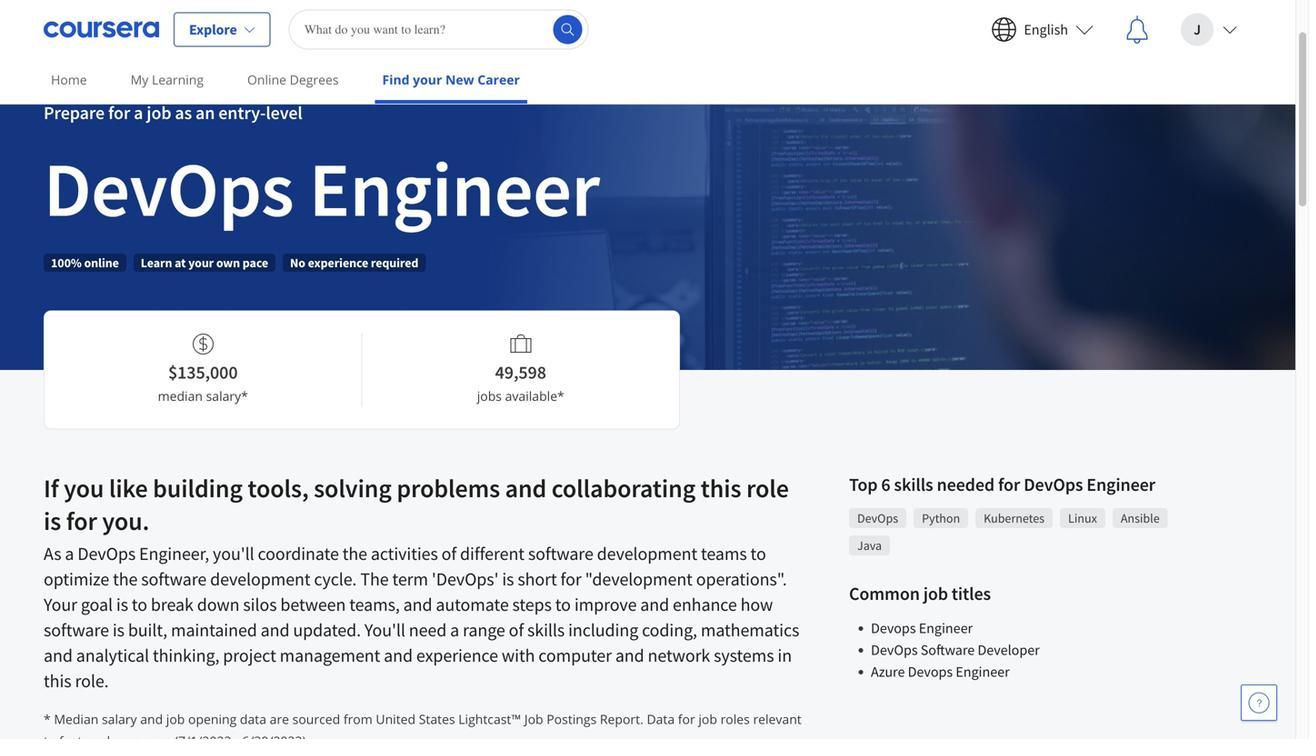 Task type: describe. For each thing, give the bounding box(es) containing it.
break
[[151, 593, 194, 616]]

featured
[[59, 733, 110, 739]]

level
[[266, 101, 303, 124]]

to right steps
[[556, 593, 571, 616]]

career
[[478, 71, 520, 88]]

my learning
[[131, 71, 204, 88]]

my
[[131, 71, 149, 88]]

operations".
[[696, 568, 787, 591]]

0 vertical spatial this
[[701, 473, 742, 504]]

devops inside devops engineer devops software developer azure devops engineer
[[871, 641, 918, 659]]

"development
[[585, 568, 693, 591]]

find
[[382, 71, 410, 88]]

as
[[44, 543, 61, 565]]

skills inside if you like building tools, solving problems and collaborating this role is for you. as a devops engineer, you'll coordinate the activities of different software development teams to optimize the software development cycle. the term 'devops' is short for "development operations". your goal is to break down silos between teams, and automate steps to improve and enhance how software is built, maintained and updated. you'll need a range of skills including coding, mathematics and analytical thinking, project management and experience with computer and network systems in this role.
[[528, 619, 565, 642]]

project
[[223, 644, 276, 667]]

1 vertical spatial the
[[113, 568, 138, 591]]

to up built,
[[132, 593, 147, 616]]

devops engineer devops software developer azure devops engineer
[[871, 619, 1040, 681]]

linux
[[1069, 510, 1098, 527]]

0 horizontal spatial experience
[[308, 255, 369, 271]]

1 vertical spatial of
[[509, 619, 524, 642]]

and down the including
[[616, 644, 645, 667]]

explore inside popup button
[[189, 20, 237, 39]]

analytical
[[76, 644, 149, 667]]

english button
[[977, 0, 1109, 59]]

is left short
[[502, 568, 514, 591]]

are
[[270, 711, 289, 728]]

and down the "silos"
[[261, 619, 290, 642]]

and down you'll
[[384, 644, 413, 667]]

with
[[502, 644, 535, 667]]

role.
[[75, 670, 109, 693]]

j button
[[1167, 0, 1252, 59]]

1 horizontal spatial your
[[413, 71, 442, 88]]

own
[[216, 255, 240, 271]]

degrees
[[290, 71, 339, 88]]

data
[[240, 711, 267, 728]]

0 horizontal spatial explore
[[92, 7, 137, 25]]

0 vertical spatial of
[[442, 543, 457, 565]]

coursera image
[[44, 15, 159, 44]]

activities
[[371, 543, 438, 565]]

job left roles
[[699, 711, 718, 728]]

0 vertical spatial a
[[134, 101, 143, 124]]

your
[[44, 593, 77, 616]]

software
[[921, 641, 975, 659]]

from
[[344, 711, 373, 728]]

the
[[360, 568, 389, 591]]

1 vertical spatial devops engineer
[[44, 141, 600, 237]]

* inside "* median salary and job opening data are sourced from united states lightcast™ job postings report. data for job roles relevant to featured programs (7/1/2022 - 6/30/2023)"
[[44, 711, 51, 728]]

entry-
[[219, 101, 266, 124]]

term
[[392, 568, 428, 591]]

you.
[[102, 505, 149, 537]]

management
[[280, 644, 380, 667]]

devops up online
[[230, 7, 277, 25]]

english
[[1024, 20, 1069, 39]]

states
[[419, 711, 455, 728]]

j
[[1194, 20, 1201, 39]]

engineer,
[[139, 543, 209, 565]]

learning
[[152, 71, 204, 88]]

devops up at
[[44, 141, 294, 237]]

an
[[196, 101, 215, 124]]

as
[[175, 101, 192, 124]]

job left titles on the right
[[924, 583, 949, 605]]

for up kubernetes
[[999, 473, 1021, 496]]

titles
[[952, 583, 991, 605]]

is up analytical
[[113, 619, 125, 642]]

median
[[54, 711, 99, 728]]

short
[[518, 568, 557, 591]]

solving
[[314, 473, 392, 504]]

improve
[[575, 593, 637, 616]]

relevant
[[754, 711, 802, 728]]

building
[[153, 473, 243, 504]]

programs
[[113, 733, 171, 739]]

0 horizontal spatial development
[[210, 568, 311, 591]]

'devops'
[[432, 568, 499, 591]]

learn at your own pace
[[141, 255, 268, 271]]

including
[[569, 619, 639, 642]]

network
[[648, 644, 711, 667]]

you'll
[[213, 543, 254, 565]]

devops up java
[[858, 510, 899, 527]]

common job titles
[[850, 583, 991, 605]]

thinking,
[[153, 644, 220, 667]]

1 horizontal spatial development
[[597, 543, 698, 565]]

and up coding,
[[641, 593, 670, 616]]

collaborating
[[552, 473, 696, 504]]

top
[[850, 473, 878, 496]]

common
[[850, 583, 920, 605]]

-
[[235, 733, 239, 739]]

azure
[[871, 663, 905, 681]]

opening
[[188, 711, 237, 728]]

find your new career
[[382, 71, 520, 88]]

1 vertical spatial software
[[141, 568, 207, 591]]

data
[[647, 711, 675, 728]]

100%
[[51, 255, 82, 271]]

java
[[858, 538, 882, 554]]

down
[[197, 593, 240, 616]]

6
[[882, 473, 891, 496]]

prepare for a job as an entry-level
[[44, 101, 303, 124]]

cycle.
[[314, 568, 357, 591]]

updated.
[[293, 619, 361, 642]]

you'll
[[365, 619, 406, 642]]

needed
[[937, 473, 995, 496]]

teams,
[[349, 593, 400, 616]]

$135,000
[[168, 361, 238, 384]]

2 horizontal spatial a
[[450, 619, 459, 642]]



Task type: locate. For each thing, give the bounding box(es) containing it.
2 horizontal spatial *
[[558, 387, 565, 405]]

None search field
[[289, 10, 589, 50]]

roles
[[721, 711, 750, 728]]

0 vertical spatial your
[[413, 71, 442, 88]]

enhance
[[673, 593, 737, 616]]

for right prepare
[[108, 101, 130, 124]]

skills down steps
[[528, 619, 565, 642]]

for
[[108, 101, 130, 124], [999, 473, 1021, 496], [66, 505, 97, 537], [561, 568, 582, 591], [678, 711, 696, 728]]

to inside "* median salary and job opening data are sourced from united states lightcast™ job postings report. data for job roles relevant to featured programs (7/1/2022 - 6/30/2023)"
[[44, 733, 56, 739]]

0 horizontal spatial software
[[44, 619, 109, 642]]

0 horizontal spatial the
[[113, 568, 138, 591]]

0 vertical spatial the
[[343, 543, 367, 565]]

0 horizontal spatial skills
[[528, 619, 565, 642]]

1 horizontal spatial skills
[[894, 473, 934, 496]]

for down you
[[66, 505, 97, 537]]

0 horizontal spatial *
[[44, 711, 51, 728]]

back
[[44, 7, 73, 25]]

experience inside if you like building tools, solving problems and collaborating this role is for you. as a devops engineer, you'll coordinate the activities of different software development teams to optimize the software development cycle. the term 'devops' is short for "development operations". your goal is to break down silos between teams, and automate steps to improve and enhance how software is built, maintained and updated. you'll need a range of skills including coding, mathematics and analytical thinking, project management and experience with computer and network systems in this role.
[[416, 644, 498, 667]]

What do you want to learn? text field
[[289, 10, 589, 50]]

coordinate
[[258, 543, 339, 565]]

1 horizontal spatial experience
[[416, 644, 498, 667]]

developer
[[978, 641, 1040, 659]]

devops down you.
[[78, 543, 136, 565]]

a right as
[[65, 543, 74, 565]]

and down your
[[44, 644, 73, 667]]

range
[[463, 619, 505, 642]]

home
[[51, 71, 87, 88]]

back to explore careers link
[[44, 5, 186, 27]]

this left role.
[[44, 670, 71, 693]]

to up the operations".
[[751, 543, 766, 565]]

* inside $135,000 median salary *
[[241, 387, 248, 405]]

online degrees link
[[240, 59, 346, 100]]

if
[[44, 473, 59, 504]]

devops
[[230, 7, 277, 25], [44, 141, 294, 237], [1024, 473, 1084, 496], [858, 510, 899, 527], [78, 543, 136, 565], [871, 641, 918, 659]]

0 vertical spatial experience
[[308, 255, 369, 271]]

explore left careers
[[92, 7, 137, 25]]

find your new career link
[[375, 59, 527, 104]]

at
[[175, 255, 186, 271]]

required
[[371, 255, 419, 271]]

is up as
[[44, 505, 61, 537]]

and inside "* median salary and job opening data are sourced from united states lightcast™ job postings report. data for job roles relevant to featured programs (7/1/2022 - 6/30/2023)"
[[140, 711, 163, 728]]

this left role
[[701, 473, 742, 504]]

how
[[741, 593, 773, 616]]

1 vertical spatial salary
[[102, 711, 137, 728]]

ansible
[[1121, 510, 1160, 527]]

1 vertical spatial development
[[210, 568, 311, 591]]

kubernetes
[[984, 510, 1045, 527]]

maintained
[[171, 619, 257, 642]]

0 horizontal spatial this
[[44, 670, 71, 693]]

the
[[343, 543, 367, 565], [113, 568, 138, 591]]

home link
[[44, 59, 94, 100]]

salary for *
[[102, 711, 137, 728]]

2 vertical spatial software
[[44, 619, 109, 642]]

problems
[[397, 473, 500, 504]]

* left 'median'
[[44, 711, 51, 728]]

for right data
[[678, 711, 696, 728]]

salary for $135,000
[[206, 387, 241, 405]]

skills right 6
[[894, 473, 934, 496]]

(7/1/2022
[[175, 733, 231, 739]]

devops down common
[[871, 619, 916, 638]]

1 vertical spatial skills
[[528, 619, 565, 642]]

* median salary and job opening data are sourced from united states lightcast™ job postings report. data for job roles relevant to featured programs (7/1/2022 - 6/30/2023)
[[44, 711, 802, 739]]

is right goal
[[116, 593, 128, 616]]

2 horizontal spatial software
[[528, 543, 594, 565]]

development
[[597, 543, 698, 565], [210, 568, 311, 591]]

united
[[376, 711, 416, 728]]

different
[[460, 543, 525, 565]]

2 vertical spatial a
[[450, 619, 459, 642]]

0 vertical spatial skills
[[894, 473, 934, 496]]

0 vertical spatial salary
[[206, 387, 241, 405]]

1 vertical spatial your
[[188, 255, 214, 271]]

1 horizontal spatial this
[[701, 473, 742, 504]]

software down your
[[44, 619, 109, 642]]

development up "development at bottom
[[597, 543, 698, 565]]

devops
[[871, 619, 916, 638], [908, 663, 953, 681]]

top 6 skills needed for devops engineer
[[850, 473, 1156, 496]]

0 vertical spatial devops
[[871, 619, 916, 638]]

* for 49,598
[[558, 387, 565, 405]]

salary inside $135,000 median salary *
[[206, 387, 241, 405]]

0 horizontal spatial of
[[442, 543, 457, 565]]

goal
[[81, 593, 113, 616]]

a
[[134, 101, 143, 124], [65, 543, 74, 565], [450, 619, 459, 642]]

job
[[525, 711, 544, 728]]

1 horizontal spatial of
[[509, 619, 524, 642]]

devops inside if you like building tools, solving problems and collaborating this role is for you. as a devops engineer, you'll coordinate the activities of different software development teams to optimize the software development cycle. the term 'devops' is short for "development operations". your goal is to break down silos between teams, and automate steps to improve and enhance how software is built, maintained and updated. you'll need a range of skills including coding, mathematics and analytical thinking, project management and experience with computer and network systems in this role.
[[78, 543, 136, 565]]

0 vertical spatial development
[[597, 543, 698, 565]]

median
[[158, 387, 203, 405]]

of up 'devops'
[[442, 543, 457, 565]]

* inside 49,598 jobs available *
[[558, 387, 565, 405]]

devops up the "azure"
[[871, 641, 918, 659]]

1 horizontal spatial explore
[[189, 20, 237, 39]]

steps
[[513, 593, 552, 616]]

explore
[[92, 7, 137, 25], [189, 20, 237, 39]]

* right the median
[[241, 387, 248, 405]]

job
[[147, 101, 171, 124], [924, 583, 949, 605], [166, 711, 185, 728], [699, 711, 718, 728]]

this
[[701, 473, 742, 504], [44, 670, 71, 693]]

a right need
[[450, 619, 459, 642]]

experience down range
[[416, 644, 498, 667]]

$135,000 median salary *
[[158, 361, 248, 405]]

built,
[[128, 619, 167, 642]]

1 horizontal spatial a
[[134, 101, 143, 124]]

automate
[[436, 593, 509, 616]]

*
[[241, 387, 248, 405], [558, 387, 565, 405], [44, 711, 51, 728]]

salary up programs at the bottom of the page
[[102, 711, 137, 728]]

of
[[442, 543, 457, 565], [509, 619, 524, 642]]

1 vertical spatial a
[[65, 543, 74, 565]]

experience right no
[[308, 255, 369, 271]]

in
[[778, 644, 792, 667]]

1 vertical spatial experience
[[416, 644, 498, 667]]

devops engineer up no
[[44, 141, 600, 237]]

help center image
[[1249, 692, 1271, 714]]

0 vertical spatial software
[[528, 543, 594, 565]]

to down 'median'
[[44, 733, 56, 739]]

explore right careers
[[189, 20, 237, 39]]

tools,
[[248, 473, 309, 504]]

salary down $135,000
[[206, 387, 241, 405]]

0 horizontal spatial salary
[[102, 711, 137, 728]]

a down "my"
[[134, 101, 143, 124]]

engineer
[[280, 7, 334, 25], [309, 141, 600, 237], [1087, 473, 1156, 496], [919, 619, 973, 638], [956, 663, 1010, 681]]

* for $135,000
[[241, 387, 248, 405]]

software up short
[[528, 543, 594, 565]]

lightcast™
[[459, 711, 521, 728]]

0 horizontal spatial your
[[188, 255, 214, 271]]

skills
[[894, 473, 934, 496], [528, 619, 565, 642]]

49,598
[[495, 361, 547, 384]]

report.
[[600, 711, 644, 728]]

if you like building tools, solving problems and collaborating this role is for you. as a devops engineer, you'll coordinate the activities of different software development teams to optimize the software development cycle. the term 'devops' is short for "development operations". your goal is to break down silos between teams, and automate steps to improve and enhance how software is built, maintained and updated. you'll need a range of skills including coding, mathematics and analytical thinking, project management and experience with computer and network systems in this role.
[[44, 473, 800, 693]]

job up (7/1/2022
[[166, 711, 185, 728]]

49,598 jobs available *
[[477, 361, 565, 405]]

1 vertical spatial devops
[[908, 663, 953, 681]]

for inside "* median salary and job opening data are sourced from united states lightcast™ job postings report. data for job roles relevant to featured programs (7/1/2022 - 6/30/2023)"
[[678, 711, 696, 728]]

1 horizontal spatial software
[[141, 568, 207, 591]]

computer
[[539, 644, 612, 667]]

and down the term
[[404, 593, 432, 616]]

0 horizontal spatial a
[[65, 543, 74, 565]]

0 vertical spatial devops engineer
[[230, 7, 334, 25]]

teams
[[701, 543, 747, 565]]

devops up linux
[[1024, 473, 1084, 496]]

salary inside "* median salary and job opening data are sourced from united states lightcast™ job postings report. data for job roles relevant to featured programs (7/1/2022 - 6/30/2023)"
[[102, 711, 137, 728]]

coding,
[[642, 619, 698, 642]]

and up different
[[505, 473, 547, 504]]

mathematics
[[701, 619, 800, 642]]

you
[[64, 473, 104, 504]]

1 horizontal spatial *
[[241, 387, 248, 405]]

the up cycle. at the left of the page
[[343, 543, 367, 565]]

devops engineer up online degrees in the left of the page
[[230, 7, 334, 25]]

back to explore careers
[[44, 7, 186, 25]]

your right at
[[188, 255, 214, 271]]

1 horizontal spatial salary
[[206, 387, 241, 405]]

to
[[76, 7, 89, 25], [751, 543, 766, 565], [132, 593, 147, 616], [556, 593, 571, 616], [44, 733, 56, 739]]

* right jobs
[[558, 387, 565, 405]]

sourced
[[293, 711, 340, 728]]

learn
[[141, 255, 172, 271]]

1 vertical spatial this
[[44, 670, 71, 693]]

systems
[[714, 644, 774, 667]]

between
[[281, 593, 346, 616]]

my learning link
[[123, 59, 211, 100]]

online
[[84, 255, 119, 271]]

job left the as
[[147, 101, 171, 124]]

role
[[747, 473, 789, 504]]

for right short
[[561, 568, 582, 591]]

software down engineer,
[[141, 568, 207, 591]]

of up with
[[509, 619, 524, 642]]

devops down the software
[[908, 663, 953, 681]]

your right find
[[413, 71, 442, 88]]

to right back
[[76, 7, 89, 25]]

the right 'optimize'
[[113, 568, 138, 591]]

development up the "silos"
[[210, 568, 311, 591]]

no
[[290, 255, 306, 271]]

1 horizontal spatial the
[[343, 543, 367, 565]]

and up programs at the bottom of the page
[[140, 711, 163, 728]]



Task type: vqa. For each thing, say whether or not it's contained in the screenshot.
bottom on
no



